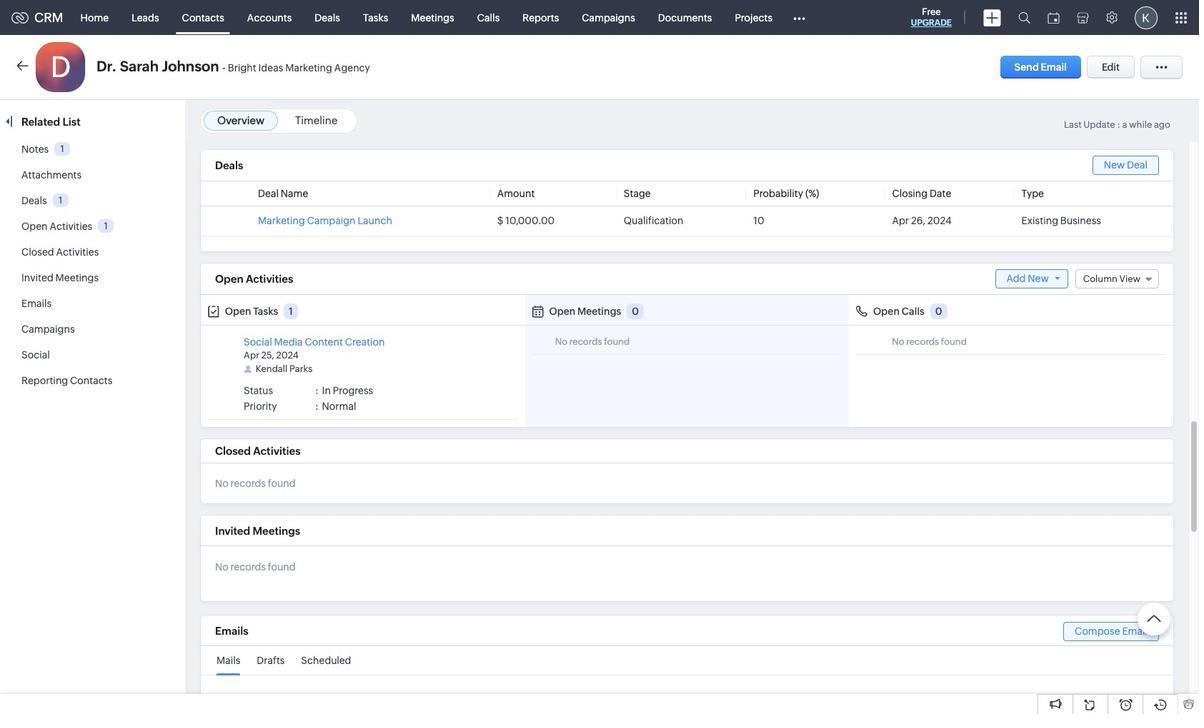 Task type: describe. For each thing, give the bounding box(es) containing it.
0 for meetings
[[632, 306, 639, 317]]

related list
[[21, 116, 83, 128]]

in
[[322, 385, 331, 397]]

deal name link
[[258, 188, 308, 199]]

2 vertical spatial deals
[[21, 195, 47, 207]]

(%)
[[805, 188, 819, 199]]

0 vertical spatial deals
[[315, 12, 340, 23]]

mails
[[217, 655, 240, 667]]

0 horizontal spatial tasks
[[253, 306, 278, 317]]

26,
[[911, 215, 925, 227]]

0 for calls
[[935, 306, 942, 317]]

apr 26, 2024
[[892, 215, 952, 227]]

bright
[[228, 62, 256, 74]]

1 for notes
[[60, 144, 64, 154]]

social link
[[21, 349, 50, 361]]

reporting
[[21, 375, 68, 387]]

1 horizontal spatial campaigns link
[[570, 0, 647, 35]]

reports
[[523, 12, 559, 23]]

probability (%)
[[753, 188, 819, 199]]

kendall
[[256, 364, 288, 375]]

1 horizontal spatial contacts
[[182, 12, 224, 23]]

probability
[[753, 188, 803, 199]]

no records found for open meetings
[[555, 337, 630, 347]]

activities down "priority"
[[253, 445, 301, 457]]

projects link
[[723, 0, 784, 35]]

attachments link
[[21, 169, 82, 181]]

closed activities link
[[21, 247, 99, 258]]

view
[[1119, 274, 1140, 284]]

type
[[1022, 188, 1044, 199]]

0 vertical spatial calls
[[477, 12, 500, 23]]

Other Modules field
[[784, 6, 815, 29]]

leads link
[[120, 0, 171, 35]]

compose
[[1075, 626, 1120, 637]]

related
[[21, 116, 60, 128]]

0 vertical spatial tasks
[[363, 12, 388, 23]]

column
[[1083, 274, 1118, 284]]

ago
[[1154, 119, 1170, 130]]

1 vertical spatial campaigns
[[21, 324, 75, 335]]

found for open calls
[[941, 337, 967, 347]]

calendar image
[[1048, 12, 1060, 23]]

closing
[[892, 188, 928, 199]]

add
[[1006, 273, 1026, 284]]

2024 inside social media content creation apr 25, 2024
[[276, 350, 299, 361]]

1 vertical spatial invited
[[215, 525, 250, 537]]

last update : a while ago
[[1064, 119, 1170, 130]]

0 vertical spatial deals link
[[303, 0, 352, 35]]

probability (%) link
[[753, 188, 819, 199]]

timeline link
[[295, 114, 338, 126]]

0 horizontal spatial invited
[[21, 272, 53, 284]]

home
[[80, 12, 109, 23]]

ideas
[[258, 62, 283, 74]]

notes
[[21, 144, 49, 155]]

1 vertical spatial contacts
[[70, 375, 112, 387]]

0 vertical spatial apr
[[892, 215, 909, 227]]

reporting contacts
[[21, 375, 112, 387]]

1 vertical spatial campaigns link
[[21, 324, 75, 335]]

social media content creation link
[[244, 337, 385, 348]]

create menu element
[[975, 0, 1010, 35]]

open calls
[[873, 306, 925, 317]]

open meetings
[[549, 306, 621, 317]]

social media content creation apr 25, 2024
[[244, 337, 385, 361]]

records for drafts
[[662, 694, 698, 705]]

a
[[1122, 119, 1127, 130]]

drafts
[[257, 655, 285, 667]]

timeline
[[295, 114, 338, 126]]

qualification
[[624, 215, 683, 227]]

profile image
[[1135, 6, 1158, 29]]

calls link
[[466, 0, 511, 35]]

email for compose email
[[1122, 626, 1148, 637]]

email for send email
[[1041, 61, 1067, 73]]

25,
[[261, 350, 274, 361]]

home link
[[69, 0, 120, 35]]

1 horizontal spatial open activities
[[215, 273, 293, 285]]

1 vertical spatial deals
[[215, 160, 243, 172]]

new deal
[[1104, 159, 1148, 171]]

logo image
[[11, 12, 29, 23]]

search element
[[1010, 0, 1039, 35]]

d
[[51, 51, 71, 84]]

social for social media content creation apr 25, 2024
[[244, 337, 272, 348]]

dr.
[[96, 58, 117, 74]]

activities up closed activities link
[[50, 221, 92, 232]]

activities up invited meetings link at left
[[56, 247, 99, 258]]

while
[[1129, 119, 1152, 130]]

0 vertical spatial 2024
[[927, 215, 952, 227]]

profile element
[[1126, 0, 1166, 35]]

free upgrade
[[911, 6, 952, 28]]

send email button
[[1000, 56, 1081, 79]]

found for drafts
[[700, 694, 727, 705]]

status
[[244, 385, 273, 397]]

overview link
[[217, 114, 264, 126]]

johnson
[[162, 58, 219, 74]]

add new
[[1006, 273, 1049, 284]]

1 vertical spatial marketing
[[258, 215, 305, 227]]

1 horizontal spatial deal
[[1127, 159, 1148, 171]]

closing date
[[892, 188, 951, 199]]

marketing campaign launch link
[[258, 215, 392, 227]]

0 vertical spatial closed
[[21, 247, 54, 258]]

send email
[[1014, 61, 1067, 73]]

list
[[62, 116, 81, 128]]



Task type: vqa. For each thing, say whether or not it's contained in the screenshot.
1st My from the top
no



Task type: locate. For each thing, give the bounding box(es) containing it.
attachments
[[21, 169, 82, 181]]

emails down invited meetings link at left
[[21, 298, 52, 309]]

0 horizontal spatial emails
[[21, 298, 52, 309]]

stage
[[624, 188, 651, 199]]

1 horizontal spatial 2024
[[927, 215, 952, 227]]

1 horizontal spatial campaigns
[[582, 12, 635, 23]]

email inside button
[[1041, 61, 1067, 73]]

new right add
[[1028, 273, 1049, 284]]

amount
[[497, 188, 535, 199]]

0 horizontal spatial contacts
[[70, 375, 112, 387]]

meetings link
[[400, 0, 466, 35]]

invited
[[21, 272, 53, 284], [215, 525, 250, 537]]

social inside social media content creation apr 25, 2024
[[244, 337, 272, 348]]

2 0 from the left
[[935, 306, 942, 317]]

launch
[[358, 215, 392, 227]]

apr left 26, at the top right of page
[[892, 215, 909, 227]]

0 horizontal spatial new
[[1028, 273, 1049, 284]]

:
[[1117, 119, 1120, 130], [315, 385, 319, 397], [315, 401, 319, 412]]

campaigns down emails "link"
[[21, 324, 75, 335]]

closed activities up invited meetings link at left
[[21, 247, 99, 258]]

closed
[[21, 247, 54, 258], [215, 445, 251, 457]]

1 horizontal spatial closed activities
[[215, 445, 301, 457]]

kendall parks
[[256, 364, 313, 375]]

contacts link
[[171, 0, 236, 35]]

0 right the open meetings
[[632, 306, 639, 317]]

deal name
[[258, 188, 308, 199]]

marketing campaign launch
[[258, 215, 392, 227]]

campaigns link down emails "link"
[[21, 324, 75, 335]]

0 horizontal spatial apr
[[244, 350, 259, 361]]

reports link
[[511, 0, 570, 35]]

closing date link
[[892, 188, 951, 199]]

accounts link
[[236, 0, 303, 35]]

leads
[[132, 12, 159, 23]]

1 horizontal spatial new
[[1104, 159, 1125, 171]]

scheduled
[[301, 655, 351, 667]]

business
[[1060, 215, 1101, 227]]

projects
[[735, 12, 773, 23]]

found for open meetings
[[604, 337, 630, 347]]

0 horizontal spatial deals link
[[21, 195, 47, 207]]

closed down open activities "link"
[[21, 247, 54, 258]]

upgrade
[[911, 18, 952, 28]]

0 vertical spatial emails
[[21, 298, 52, 309]]

$
[[497, 215, 503, 227]]

closed activities
[[21, 247, 99, 258], [215, 445, 301, 457]]

1 vertical spatial email
[[1122, 626, 1148, 637]]

no for drafts
[[647, 694, 660, 705]]

0 vertical spatial invited
[[21, 272, 53, 284]]

type link
[[1022, 188, 1044, 199]]

invited meetings
[[21, 272, 99, 284], [215, 525, 300, 537]]

1 horizontal spatial deals
[[215, 160, 243, 172]]

0 horizontal spatial deal
[[258, 188, 279, 199]]

normal
[[322, 401, 356, 412]]

1 vertical spatial closed activities
[[215, 445, 301, 457]]

new down "last update : a while ago"
[[1104, 159, 1125, 171]]

1 vertical spatial 2024
[[276, 350, 299, 361]]

no for open meetings
[[555, 337, 567, 347]]

deals down overview
[[215, 160, 243, 172]]

progress
[[333, 385, 373, 397]]

0 horizontal spatial calls
[[477, 12, 500, 23]]

campaigns right the reports link
[[582, 12, 635, 23]]

compose email
[[1075, 626, 1148, 637]]

1 horizontal spatial emails
[[215, 625, 248, 637]]

no
[[555, 337, 567, 347], [892, 337, 904, 347], [215, 478, 228, 490], [215, 562, 228, 573], [647, 694, 660, 705]]

0 vertical spatial new
[[1104, 159, 1125, 171]]

1 horizontal spatial calls
[[902, 306, 925, 317]]

stage link
[[624, 188, 651, 199]]

1 vertical spatial calls
[[902, 306, 925, 317]]

: in progress
[[315, 385, 373, 397]]

1 right notes
[[60, 144, 64, 154]]

0 vertical spatial invited meetings
[[21, 272, 99, 284]]

apr left 25,
[[244, 350, 259, 361]]

name
[[281, 188, 308, 199]]

update
[[1084, 119, 1115, 130]]

deals left tasks link
[[315, 12, 340, 23]]

edit
[[1102, 61, 1120, 73]]

1 horizontal spatial invited
[[215, 525, 250, 537]]

0 vertical spatial closed activities
[[21, 247, 99, 258]]

1 for deals
[[59, 195, 62, 206]]

1 horizontal spatial tasks
[[363, 12, 388, 23]]

social up 25,
[[244, 337, 272, 348]]

campaigns
[[582, 12, 635, 23], [21, 324, 75, 335]]

marketing inside dr. sarah johnson - bright ideas marketing agency
[[285, 62, 332, 74]]

open activities up closed activities link
[[21, 221, 92, 232]]

email
[[1041, 61, 1067, 73], [1122, 626, 1148, 637]]

1 vertical spatial open activities
[[215, 273, 293, 285]]

0 horizontal spatial campaigns
[[21, 324, 75, 335]]

0 horizontal spatial 0
[[632, 306, 639, 317]]

contacts right reporting
[[70, 375, 112, 387]]

tasks up agency
[[363, 12, 388, 23]]

content
[[305, 337, 343, 348]]

reporting contacts link
[[21, 375, 112, 387]]

edit button
[[1087, 56, 1135, 79]]

1 horizontal spatial 0
[[935, 306, 942, 317]]

0 vertical spatial campaigns link
[[570, 0, 647, 35]]

0 horizontal spatial campaigns link
[[21, 324, 75, 335]]

activities up "open tasks"
[[246, 273, 293, 285]]

1 horizontal spatial apr
[[892, 215, 909, 227]]

1 horizontal spatial closed
[[215, 445, 251, 457]]

10
[[753, 215, 764, 227]]

Column View field
[[1075, 269, 1159, 289]]

1 right open activities "link"
[[104, 221, 108, 231]]

documents
[[658, 12, 712, 23]]

0 right open calls
[[935, 306, 942, 317]]

2024 right 26, at the top right of page
[[927, 215, 952, 227]]

deal down the 'while'
[[1127, 159, 1148, 171]]

0 horizontal spatial invited meetings
[[21, 272, 99, 284]]

: left in on the bottom left of the page
[[315, 385, 319, 397]]

0 vertical spatial email
[[1041, 61, 1067, 73]]

creation
[[345, 337, 385, 348]]

1 horizontal spatial email
[[1122, 626, 1148, 637]]

marketing down deal name
[[258, 215, 305, 227]]

meetings
[[411, 12, 454, 23], [55, 272, 99, 284], [577, 306, 621, 317], [253, 525, 300, 537]]

marketing
[[285, 62, 332, 74], [258, 215, 305, 227]]

closed down "priority"
[[215, 445, 251, 457]]

open
[[21, 221, 48, 232], [215, 273, 243, 285], [225, 306, 251, 317], [549, 306, 575, 317], [873, 306, 900, 317]]

: for : in progress
[[315, 385, 319, 397]]

campaigns link right reports
[[570, 0, 647, 35]]

priority
[[244, 401, 277, 412]]

apr
[[892, 215, 909, 227], [244, 350, 259, 361]]

1 vertical spatial deal
[[258, 188, 279, 199]]

: left a
[[1117, 119, 1120, 130]]

dr. sarah johnson - bright ideas marketing agency
[[96, 58, 370, 74]]

2 vertical spatial :
[[315, 401, 319, 412]]

marketing right ideas on the top left of the page
[[285, 62, 332, 74]]

no records found
[[555, 337, 630, 347], [892, 337, 967, 347], [215, 478, 296, 490], [215, 562, 296, 573], [647, 694, 727, 705]]

1 horizontal spatial invited meetings
[[215, 525, 300, 537]]

last
[[1064, 119, 1082, 130]]

1 vertical spatial tasks
[[253, 306, 278, 317]]

email right send
[[1041, 61, 1067, 73]]

search image
[[1018, 11, 1030, 24]]

no records found for open calls
[[892, 337, 967, 347]]

crm
[[34, 10, 63, 25]]

0 horizontal spatial deals
[[21, 195, 47, 207]]

1 vertical spatial apr
[[244, 350, 259, 361]]

no records found for drafts
[[647, 694, 727, 705]]

email right compose
[[1122, 626, 1148, 637]]

0 vertical spatial :
[[1117, 119, 1120, 130]]

: for : normal
[[315, 401, 319, 412]]

1 vertical spatial new
[[1028, 273, 1049, 284]]

0 horizontal spatial open activities
[[21, 221, 92, 232]]

1 horizontal spatial deals link
[[303, 0, 352, 35]]

0 horizontal spatial closed activities
[[21, 247, 99, 258]]

1 vertical spatial emails
[[215, 625, 248, 637]]

1 up media
[[289, 306, 293, 317]]

1
[[60, 144, 64, 154], [59, 195, 62, 206], [104, 221, 108, 231], [289, 306, 293, 317]]

1 vertical spatial closed
[[215, 445, 251, 457]]

parks
[[289, 364, 313, 375]]

records for open calls
[[906, 337, 939, 347]]

deals link up agency
[[303, 0, 352, 35]]

0 horizontal spatial closed
[[21, 247, 54, 258]]

deals down attachments
[[21, 195, 47, 207]]

calls
[[477, 12, 500, 23], [902, 306, 925, 317]]

agency
[[334, 62, 370, 74]]

0 vertical spatial campaigns
[[582, 12, 635, 23]]

column view
[[1083, 274, 1140, 284]]

documents link
[[647, 0, 723, 35]]

0 horizontal spatial email
[[1041, 61, 1067, 73]]

no for open calls
[[892, 337, 904, 347]]

free
[[922, 6, 941, 17]]

accounts
[[247, 12, 292, 23]]

tasks up media
[[253, 306, 278, 317]]

0 vertical spatial social
[[244, 337, 272, 348]]

campaign
[[307, 215, 356, 227]]

activities
[[50, 221, 92, 232], [56, 247, 99, 258], [246, 273, 293, 285], [253, 445, 301, 457]]

apr inside social media content creation apr 25, 2024
[[244, 350, 259, 361]]

: left normal
[[315, 401, 319, 412]]

1 for open activities
[[104, 221, 108, 231]]

open tasks
[[225, 306, 278, 317]]

0 horizontal spatial 2024
[[276, 350, 299, 361]]

0 vertical spatial marketing
[[285, 62, 332, 74]]

$ 10,000.00
[[497, 215, 555, 227]]

0 vertical spatial open activities
[[21, 221, 92, 232]]

existing business
[[1022, 215, 1101, 227]]

0 horizontal spatial social
[[21, 349, 50, 361]]

1 horizontal spatial social
[[244, 337, 272, 348]]

closed activities down "priority"
[[215, 445, 301, 457]]

2024
[[927, 215, 952, 227], [276, 350, 299, 361]]

records
[[569, 337, 602, 347], [906, 337, 939, 347], [231, 478, 266, 490], [231, 562, 266, 573], [662, 694, 698, 705]]

deal left name
[[258, 188, 279, 199]]

1 up open activities "link"
[[59, 195, 62, 206]]

date
[[930, 188, 951, 199]]

social for social
[[21, 349, 50, 361]]

contacts
[[182, 12, 224, 23], [70, 375, 112, 387]]

contacts up johnson at the left of the page
[[182, 12, 224, 23]]

0 vertical spatial contacts
[[182, 12, 224, 23]]

crm link
[[11, 10, 63, 25]]

1 0 from the left
[[632, 306, 639, 317]]

2024 down media
[[276, 350, 299, 361]]

1 vertical spatial :
[[315, 385, 319, 397]]

social up reporting
[[21, 349, 50, 361]]

invited meetings link
[[21, 272, 99, 284]]

records for open meetings
[[569, 337, 602, 347]]

emails up mails
[[215, 625, 248, 637]]

deals link
[[303, 0, 352, 35], [21, 195, 47, 207]]

deal
[[1127, 159, 1148, 171], [258, 188, 279, 199]]

2 horizontal spatial deals
[[315, 12, 340, 23]]

0 vertical spatial deal
[[1127, 159, 1148, 171]]

create menu image
[[983, 9, 1001, 26]]

1 vertical spatial social
[[21, 349, 50, 361]]

1 vertical spatial invited meetings
[[215, 525, 300, 537]]

1 vertical spatial deals link
[[21, 195, 47, 207]]

open activities up "open tasks"
[[215, 273, 293, 285]]

deals link down attachments
[[21, 195, 47, 207]]



